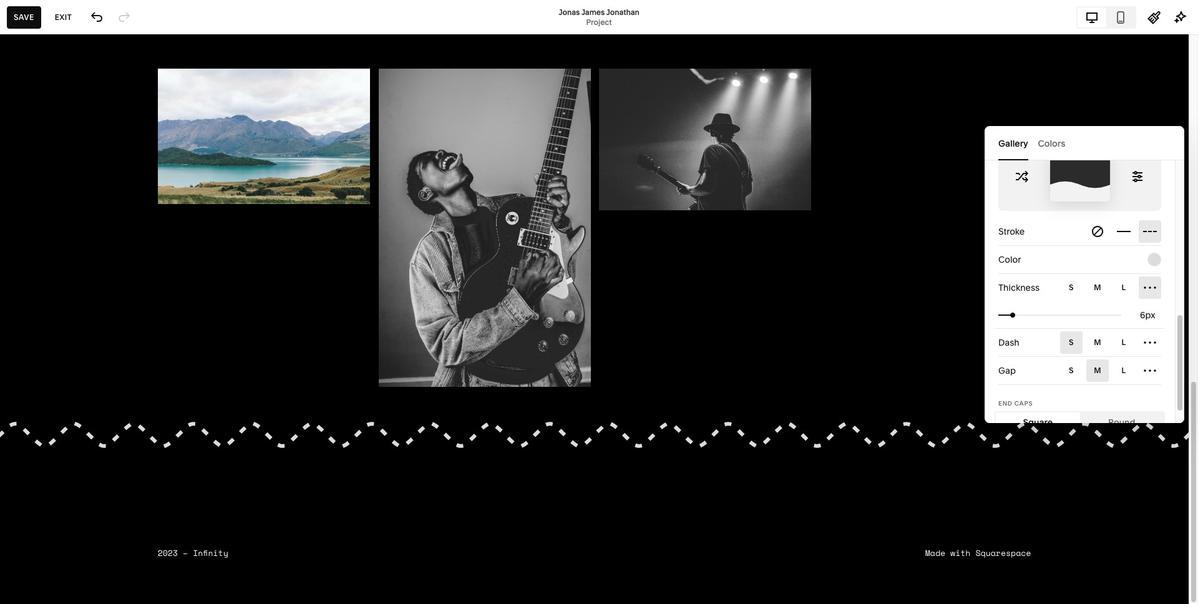 Task type: locate. For each thing, give the bounding box(es) containing it.
2 s from the top
[[1069, 338, 1074, 347]]

jonathan
[[607, 7, 640, 17], [138, 99, 176, 111]]

jonas inside jonas james jonathan project
[[559, 7, 580, 17]]

exit
[[55, 12, 72, 22]]

round
[[1109, 417, 1136, 428]]

jonathan inside jonas james jonathan project
[[607, 7, 640, 17]]

2 vertical spatial l
[[1122, 366, 1127, 375]]

james
[[582, 7, 605, 17], [109, 99, 136, 111]]

gallery button
[[999, 126, 1029, 160]]

1 vertical spatial james
[[109, 99, 136, 111]]

None range field
[[999, 301, 1122, 329]]

3 l from the top
[[1122, 366, 1127, 375]]

0 horizontal spatial james
[[109, 99, 136, 111]]

jonas
[[559, 7, 580, 17], [82, 99, 107, 111]]

jonas for jonas james jonathan project
[[559, 7, 580, 17]]

exit button
[[48, 6, 79, 28]]

color button
[[999, 246, 1162, 273]]

shuffle settings image
[[1016, 170, 1030, 184]]

stroke
[[999, 226, 1025, 237]]

project
[[587, 17, 612, 27]]

1 vertical spatial l
[[1122, 338, 1127, 347]]

1 s from the top
[[1069, 283, 1074, 292]]

1 horizontal spatial jonas
[[559, 7, 580, 17]]

1 horizontal spatial james
[[582, 7, 605, 17]]

save button
[[7, 6, 41, 28]]

caps
[[1015, 400, 1033, 407]]

1 l from the top
[[1122, 283, 1127, 292]]

2 vertical spatial s
[[1069, 366, 1074, 375]]

james for jonas james jonathan project
[[582, 7, 605, 17]]

1 horizontal spatial jonathan
[[607, 7, 640, 17]]

2 vertical spatial m
[[1095, 366, 1102, 375]]

1 vertical spatial jonas
[[82, 99, 107, 111]]

0 vertical spatial s
[[1069, 283, 1074, 292]]

1 m from the top
[[1095, 283, 1102, 292]]

jonathan for jonas james jonathan project
[[607, 7, 640, 17]]

2 l from the top
[[1122, 338, 1127, 347]]

end caps
[[999, 400, 1033, 407]]

3 s from the top
[[1069, 366, 1074, 375]]

0 horizontal spatial jonathan
[[138, 99, 176, 111]]

m
[[1095, 283, 1102, 292], [1095, 338, 1102, 347], [1095, 366, 1102, 375]]

jonas james jonathan
[[82, 99, 176, 111]]

0 vertical spatial jonathan
[[607, 7, 640, 17]]

m for gap
[[1095, 366, 1102, 375]]

s for thickness
[[1069, 283, 1074, 292]]

square button
[[996, 413, 1080, 433]]

website
[[24, 22, 58, 32]]

1 vertical spatial jonathan
[[138, 99, 176, 111]]

james inside jonas james jonathan project
[[582, 7, 605, 17]]

None text field
[[1141, 308, 1158, 322]]

option group for dash
[[1061, 332, 1162, 354]]

0 horizontal spatial jonas
[[82, 99, 107, 111]]

round button
[[1080, 413, 1164, 433]]

color
[[999, 254, 1022, 265]]

tab list
[[1078, 7, 1136, 27], [999, 126, 1171, 160], [996, 413, 1164, 433]]

l for gap
[[1122, 366, 1127, 375]]

gap
[[999, 365, 1016, 376]]

2 m from the top
[[1095, 338, 1102, 347]]

s for dash
[[1069, 338, 1074, 347]]

l
[[1122, 283, 1127, 292], [1122, 338, 1127, 347], [1122, 366, 1127, 375]]

0 vertical spatial m
[[1095, 283, 1102, 292]]

dash
[[999, 337, 1020, 348]]

tab list containing gallery
[[999, 126, 1171, 160]]

tab list containing square
[[996, 413, 1164, 433]]

s for gap
[[1069, 366, 1074, 375]]

1 vertical spatial m
[[1095, 338, 1102, 347]]

s
[[1069, 283, 1074, 292], [1069, 338, 1074, 347], [1069, 366, 1074, 375]]

option group for stroke
[[1087, 220, 1162, 243]]

0 vertical spatial jonas
[[559, 7, 580, 17]]

jonathan for jonas james jonathan
[[138, 99, 176, 111]]

3 m from the top
[[1095, 366, 1102, 375]]

0 vertical spatial james
[[582, 7, 605, 17]]

0 vertical spatial l
[[1122, 283, 1127, 292]]

option group
[[1087, 220, 1162, 243], [1061, 277, 1162, 299], [1061, 332, 1162, 354], [1061, 360, 1162, 382]]

1 vertical spatial s
[[1069, 338, 1074, 347]]

2 vertical spatial tab list
[[996, 413, 1164, 433]]

1 vertical spatial tab list
[[999, 126, 1171, 160]]



Task type: vqa. For each thing, say whether or not it's contained in the screenshot.
option group corresponding to Stroke
yes



Task type: describe. For each thing, give the bounding box(es) containing it.
0 vertical spatial tab list
[[1078, 7, 1136, 27]]

l for thickness
[[1122, 283, 1127, 292]]

save
[[14, 12, 34, 22]]

james for jonas james jonathan
[[109, 99, 136, 111]]

gallery
[[999, 138, 1029, 149]]

colors
[[1039, 138, 1066, 149]]

jonas for jonas james jonathan
[[82, 99, 107, 111]]

website button
[[0, 14, 72, 41]]

option group for thickness
[[1061, 277, 1162, 299]]

m for thickness
[[1095, 283, 1102, 292]]

end
[[999, 400, 1013, 407]]

option group for gap
[[1061, 360, 1162, 382]]

m for dash
[[1095, 338, 1102, 347]]

jonas james jonathan project
[[559, 7, 640, 27]]

thickness
[[999, 282, 1040, 293]]

colors button
[[1039, 126, 1066, 160]]

square
[[1024, 417, 1053, 428]]

l for dash
[[1122, 338, 1127, 347]]

edit settings image
[[1131, 170, 1145, 184]]



